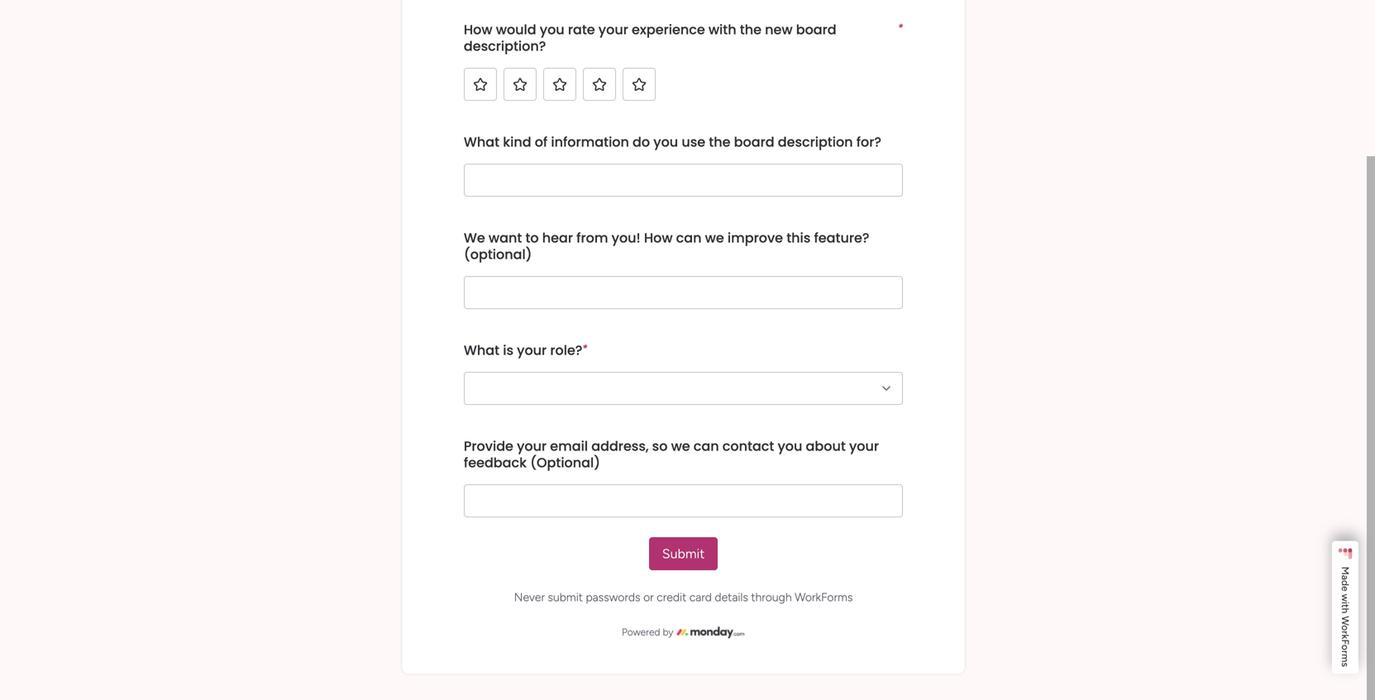 Task type: vqa. For each thing, say whether or not it's contained in the screenshot.
* in WHAT IS YOUR ROLE? *
yes



Task type: locate. For each thing, give the bounding box(es) containing it.
1 horizontal spatial you
[[654, 133, 678, 151]]

your right rate
[[599, 20, 628, 39]]

d
[[1340, 581, 1352, 586]]

what left is
[[464, 341, 500, 360]]

1 vertical spatial o
[[1340, 645, 1352, 651]]

workforms
[[795, 590, 853, 605]]

m
[[1340, 567, 1352, 575]]

submit button
[[649, 538, 718, 571]]

board right new
[[796, 20, 837, 39]]

0 vertical spatial can
[[676, 229, 702, 247]]

board inside group
[[734, 133, 775, 151]]

we
[[464, 229, 485, 247]]

submit
[[548, 590, 583, 605]]

feedback
[[464, 454, 527, 472]]

0 vertical spatial what
[[464, 133, 500, 151]]

with
[[709, 20, 737, 39]]

the
[[740, 20, 762, 39], [709, 133, 731, 151]]

improve
[[728, 229, 783, 247]]

provide your email address, so we can contact you about your feedback (optional) group
[[464, 425, 903, 538]]

4 image
[[591, 76, 608, 93]]

1 vertical spatial how
[[644, 229, 673, 247]]

0 vertical spatial *
[[898, 21, 903, 33]]

we
[[705, 229, 724, 247], [671, 437, 690, 456]]

1 what from the top
[[464, 133, 500, 151]]

1 vertical spatial can
[[694, 437, 719, 456]]

0 horizontal spatial the
[[709, 133, 731, 151]]

we want to hear from you! how can we improve this feature? (optional) group
[[464, 217, 903, 329]]

never
[[514, 590, 545, 605]]

your right is
[[517, 341, 547, 360]]

rate
[[568, 20, 595, 39]]

you!
[[612, 229, 641, 247]]

what for what is your role? *
[[464, 341, 500, 360]]

you left about
[[778, 437, 803, 456]]

the right use
[[709, 133, 731, 151]]

1 vertical spatial r
[[1340, 651, 1352, 654]]

2 image
[[512, 76, 528, 93]]

o up m
[[1340, 645, 1352, 651]]

so
[[652, 437, 668, 456]]

0 vertical spatial o
[[1340, 626, 1352, 631]]

how inside how would you rate your experience with the new board description?
[[464, 20, 493, 39]]

5 image
[[631, 76, 647, 93]]

email
[[550, 437, 588, 456]]

we right so
[[671, 437, 690, 456]]

0 vertical spatial we
[[705, 229, 724, 247]]

we left improve
[[705, 229, 724, 247]]

1 vertical spatial what
[[464, 341, 500, 360]]

2 horizontal spatial you
[[778, 437, 803, 456]]

can up text text field
[[676, 229, 702, 247]]

a
[[1340, 575, 1352, 581]]

you left rate
[[540, 20, 565, 39]]

feature?
[[814, 229, 870, 247]]

2 what from the top
[[464, 341, 500, 360]]

0 horizontal spatial you
[[540, 20, 565, 39]]

is
[[503, 341, 514, 360]]

what left kind
[[464, 133, 500, 151]]

can inside we want to hear from you! how can we improve this feature? (optional)
[[676, 229, 702, 247]]

the for new
[[740, 20, 762, 39]]

information
[[551, 133, 629, 151]]

3 image
[[552, 76, 568, 93]]

provide your email address, so we can contact you about your feedback (optional)
[[464, 437, 883, 472]]

passwords
[[586, 590, 641, 605]]

you inside how would you rate your experience with the new board description?
[[540, 20, 565, 39]]

1 horizontal spatial how
[[644, 229, 673, 247]]

1 image
[[472, 76, 489, 93]]

0 vertical spatial board
[[796, 20, 837, 39]]

the for board
[[709, 133, 731, 151]]

we inside the provide your email address, so we can contact you about your feedback (optional)
[[671, 437, 690, 456]]

how would you rate your experience with the new board description? group
[[464, 8, 903, 121]]

0 horizontal spatial *
[[583, 342, 587, 354]]

your inside how would you rate your experience with the new board description?
[[599, 20, 628, 39]]

how
[[464, 20, 493, 39], [644, 229, 673, 247]]

what
[[464, 133, 500, 151], [464, 341, 500, 360]]

k
[[1340, 635, 1352, 640]]

1 horizontal spatial the
[[740, 20, 762, 39]]

r up f
[[1340, 631, 1352, 635]]

what kind of information do you use the board description for? group
[[464, 121, 903, 217]]

contact
[[723, 437, 774, 456]]

2 vertical spatial you
[[778, 437, 803, 456]]

what kind of information do you use the board description for?
[[464, 133, 882, 151]]

how inside we want to hear from you! how can we improve this feature? (optional)
[[644, 229, 673, 247]]

1 vertical spatial we
[[671, 437, 690, 456]]

*
[[898, 21, 903, 33], [583, 342, 587, 354]]

from
[[577, 229, 608, 247]]

or
[[643, 590, 654, 605]]

board
[[796, 20, 837, 39], [734, 133, 775, 151]]

1 vertical spatial board
[[734, 133, 775, 151]]

we want to hear from you! how can we improve this feature? (optional)
[[464, 229, 873, 264]]

1 vertical spatial *
[[583, 342, 587, 354]]

(optional)
[[464, 245, 532, 264]]

how would you rate your experience with the new board description? list
[[464, 68, 682, 101]]

can
[[676, 229, 702, 247], [694, 437, 719, 456]]

can left contact
[[694, 437, 719, 456]]

1 horizontal spatial *
[[898, 21, 903, 33]]

the inside group
[[709, 133, 731, 151]]

0 vertical spatial the
[[740, 20, 762, 39]]

e
[[1340, 586, 1352, 592]]

the left new
[[740, 20, 762, 39]]

0 horizontal spatial we
[[671, 437, 690, 456]]

you
[[540, 20, 565, 39], [654, 133, 678, 151], [778, 437, 803, 456]]

1 horizontal spatial we
[[705, 229, 724, 247]]

0 vertical spatial you
[[540, 20, 565, 39]]

1 vertical spatial the
[[709, 133, 731, 151]]

through
[[751, 590, 792, 605]]

0 vertical spatial how
[[464, 20, 493, 39]]

board right use
[[734, 133, 775, 151]]

o up k
[[1340, 626, 1352, 631]]

t
[[1340, 605, 1352, 608]]

your
[[599, 20, 628, 39], [517, 341, 547, 360], [517, 437, 547, 456], [849, 437, 879, 456]]

you inside the provide your email address, so we can contact you about your feedback (optional)
[[778, 437, 803, 456]]

powered
[[622, 626, 660, 638]]

(optional)
[[530, 454, 601, 472]]

0 vertical spatial r
[[1340, 631, 1352, 635]]

hear
[[542, 229, 573, 247]]

for?
[[857, 133, 882, 151]]

0 horizontal spatial board
[[734, 133, 775, 151]]

0 horizontal spatial how
[[464, 20, 493, 39]]

we inside we want to hear from you! how can we improve this feature? (optional)
[[705, 229, 724, 247]]

credit
[[657, 590, 687, 605]]

r
[[1340, 631, 1352, 635], [1340, 651, 1352, 654]]

1 vertical spatial you
[[654, 133, 678, 151]]

* inside how would you rate your experience with the new board description? group
[[898, 21, 903, 33]]

how left would
[[464, 20, 493, 39]]

would
[[496, 20, 536, 39]]

r down f
[[1340, 651, 1352, 654]]

o
[[1340, 626, 1352, 631], [1340, 645, 1352, 651]]

powered by
[[622, 626, 674, 638]]

w
[[1340, 616, 1352, 626]]

1 horizontal spatial board
[[796, 20, 837, 39]]

how right the you!
[[644, 229, 673, 247]]

the inside how would you rate your experience with the new board description?
[[740, 20, 762, 39]]

text_2 text field
[[464, 164, 903, 197]]

new
[[765, 20, 793, 39]]

you right do on the left of page
[[654, 133, 678, 151]]



Task type: describe. For each thing, give the bounding box(es) containing it.
1 r from the top
[[1340, 631, 1352, 635]]

kind
[[503, 133, 531, 151]]

m
[[1340, 654, 1352, 663]]

1 o from the top
[[1340, 626, 1352, 631]]

what is your role? *
[[464, 341, 587, 360]]

2 r from the top
[[1340, 651, 1352, 654]]

submit
[[662, 546, 705, 562]]

what for what kind of information do you use the board description for?
[[464, 133, 500, 151]]

i
[[1340, 602, 1352, 605]]

card
[[690, 590, 712, 605]]

can inside the provide your email address, so we can contact you about your feedback (optional)
[[694, 437, 719, 456]]

of
[[535, 133, 548, 151]]

experience
[[632, 20, 705, 39]]

f
[[1340, 640, 1352, 645]]

your left email
[[517, 437, 547, 456]]

* inside what is your role? *
[[583, 342, 587, 354]]

your right about
[[849, 437, 879, 456]]

description?
[[464, 37, 546, 55]]

details
[[715, 590, 748, 605]]

powered by link
[[464, 624, 903, 641]]

what is your role? group
[[464, 329, 903, 425]]

m a d e w i t h w o r k f o r m s
[[1340, 567, 1352, 667]]

s
[[1340, 663, 1352, 667]]

2 o from the top
[[1340, 645, 1352, 651]]

board inside how would you rate your experience with the new board description?
[[796, 20, 837, 39]]

your inside group
[[517, 341, 547, 360]]

monday_logo_full image
[[677, 624, 745, 641]]

this
[[787, 229, 811, 247]]

w
[[1340, 594, 1352, 602]]

dup__of_what_is_your_role___optional_ text field
[[464, 485, 903, 518]]

never submit passwords or credit card details through workforms
[[514, 590, 853, 605]]

do
[[633, 133, 650, 151]]

by
[[663, 626, 674, 638]]

about
[[806, 437, 846, 456]]

h
[[1340, 608, 1352, 614]]

address,
[[592, 437, 649, 456]]

how would you rate your experience with the new board description?
[[464, 20, 840, 55]]

description
[[778, 133, 853, 151]]

role?
[[550, 341, 583, 360]]

provide
[[464, 437, 514, 456]]

m a d e w i t h w o r k f o r m s button
[[1332, 541, 1359, 674]]

to
[[526, 229, 539, 247]]

text text field
[[464, 276, 903, 309]]

want
[[489, 229, 522, 247]]

use
[[682, 133, 706, 151]]

you inside group
[[654, 133, 678, 151]]



